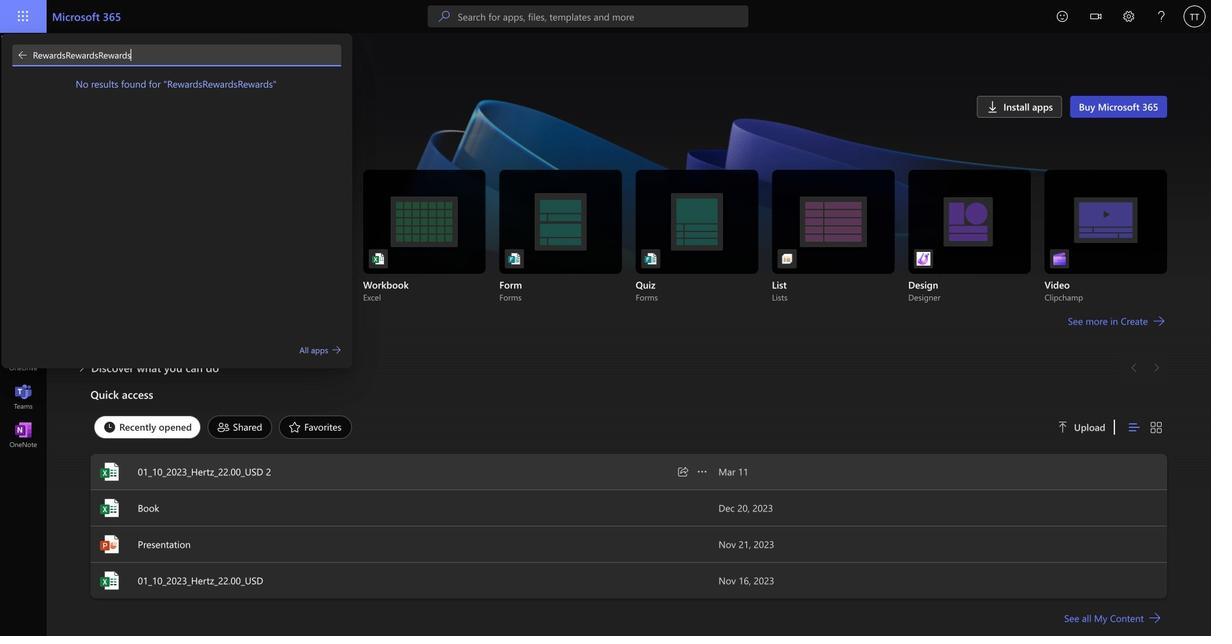 Task type: locate. For each thing, give the bounding box(es) containing it.
navigation
[[0, 33, 47, 455]]

3 tab from the left
[[276, 416, 355, 440]]

tab list
[[91, 413, 1042, 443]]

tab
[[91, 416, 204, 440], [204, 416, 276, 440], [276, 416, 355, 440]]

tt image
[[1184, 5, 1206, 27]]

None search field
[[428, 5, 749, 27]]

excel image down powerpoint icon
[[99, 570, 121, 592]]

app launcher opened dialog
[[1, 34, 352, 369]]

forms survey image
[[508, 252, 522, 266]]

search results element
[[1, 77, 352, 358]]

onenote image
[[16, 429, 30, 443]]

designer design image
[[917, 252, 931, 266], [917, 252, 931, 266]]

application
[[0, 33, 1212, 637]]

list
[[91, 170, 1168, 303]]

0 vertical spatial excel image
[[99, 498, 121, 520]]

excel image for name 01_10_2023_hertz_22.00_usd "cell"
[[99, 570, 121, 592]]

2 excel image from the top
[[99, 570, 121, 592]]

Search box. Suggestions appear as you type. search field
[[458, 5, 749, 27]]

banner
[[0, 0, 1212, 35]]

1 excel image from the top
[[99, 498, 121, 520]]

2 tab from the left
[[204, 416, 276, 440]]

excel image down excel image
[[99, 498, 121, 520]]

name presentation cell
[[91, 534, 719, 556]]

favorites element
[[279, 416, 352, 440]]

excel image
[[99, 498, 121, 520], [99, 570, 121, 592]]

shared element
[[208, 416, 272, 440]]

Find Microsoft 365 apps text field
[[33, 45, 341, 65]]

name 01_10_2023_hertz_22.00_usd cell
[[91, 570, 719, 592]]

1 vertical spatial excel image
[[99, 570, 121, 592]]

create new element
[[91, 140, 1168, 357]]



Task type: vqa. For each thing, say whether or not it's contained in the screenshot.
Excel image associated with Name 01_10_2023_Hertz_22.00_USD 2 cell
yes



Task type: describe. For each thing, give the bounding box(es) containing it.
lists list image
[[781, 252, 794, 266]]

home image
[[16, 45, 30, 59]]

excel workbook image
[[371, 252, 385, 266]]

recently opened element
[[94, 416, 201, 440]]

teams image
[[16, 391, 30, 405]]

powerpoint image
[[99, 534, 121, 556]]

search box. suggestions appear as you type. element
[[12, 45, 341, 67]]

new quiz image
[[644, 252, 658, 266]]

excel image
[[99, 461, 121, 483]]

clipchamp video image
[[1053, 252, 1067, 266]]

excel image for name book cell
[[99, 498, 121, 520]]

name 01_10_2023_hertz_22.00_usd 2 cell
[[91, 461, 719, 483]]

name book cell
[[91, 498, 719, 520]]

1 tab from the left
[[91, 416, 204, 440]]



